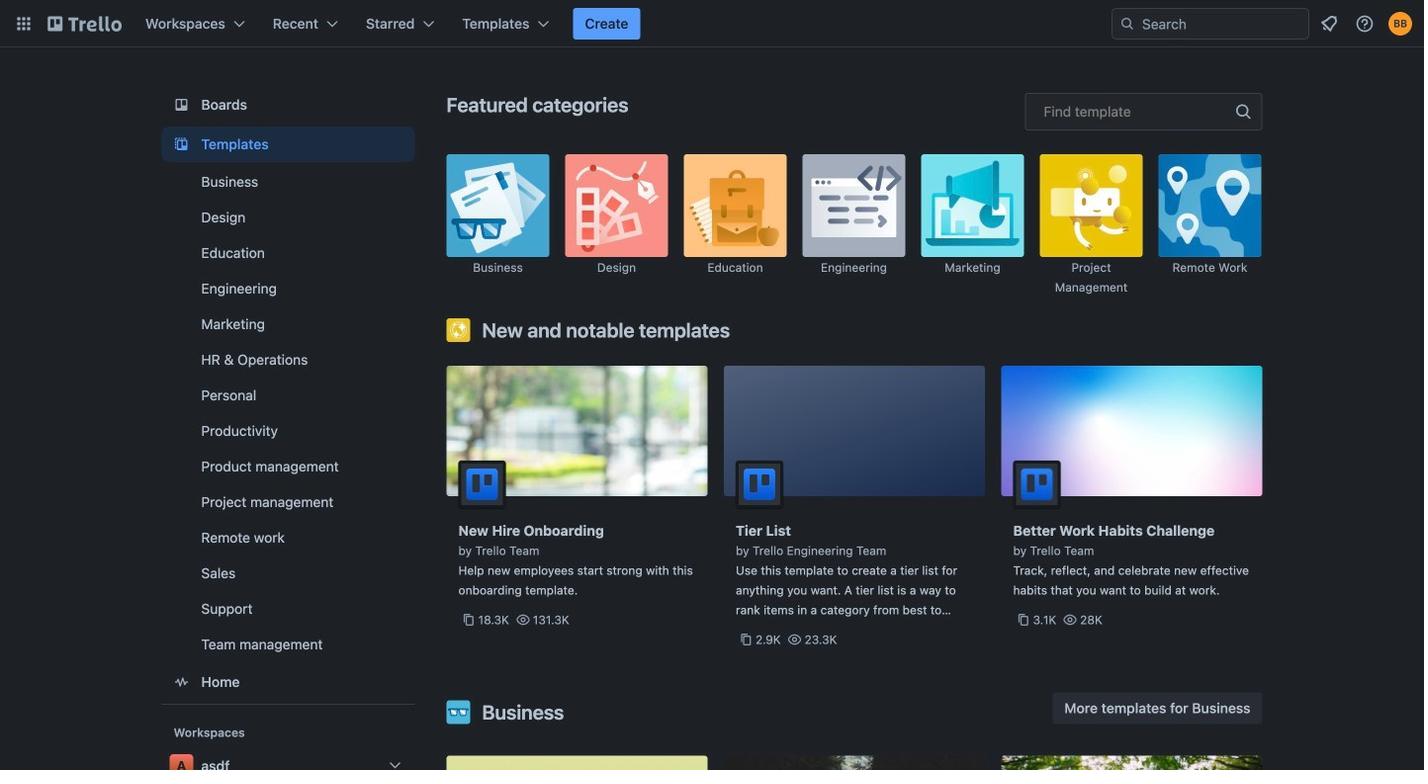 Task type: vqa. For each thing, say whether or not it's contained in the screenshot.
Bob Builder (bobbuilder40) image
yes



Task type: describe. For each thing, give the bounding box(es) containing it.
board image
[[170, 93, 193, 117]]

engineering icon image
[[803, 154, 906, 257]]

remote work icon image
[[1159, 154, 1262, 257]]

2 trello team image from the left
[[1014, 461, 1061, 509]]

project management icon image
[[1040, 154, 1143, 257]]

1 business icon image from the top
[[447, 154, 550, 257]]

marketing icon image
[[922, 154, 1025, 257]]

0 notifications image
[[1318, 12, 1342, 36]]

design icon image
[[565, 154, 668, 257]]

search image
[[1120, 16, 1136, 32]]

Search field
[[1112, 8, 1310, 40]]

1 trello team image from the left
[[459, 461, 506, 509]]



Task type: locate. For each thing, give the bounding box(es) containing it.
back to home image
[[47, 8, 122, 40]]

1 horizontal spatial trello team image
[[1014, 461, 1061, 509]]

bob builder (bobbuilder40) image
[[1389, 12, 1413, 36]]

trello team image
[[459, 461, 506, 509], [1014, 461, 1061, 509]]

trello engineering team image
[[736, 461, 784, 509]]

2 business icon image from the top
[[447, 701, 470, 725]]

business icon image
[[447, 154, 550, 257], [447, 701, 470, 725]]

1 vertical spatial business icon image
[[447, 701, 470, 725]]

education icon image
[[684, 154, 787, 257]]

template board image
[[170, 133, 193, 156]]

primary element
[[0, 0, 1425, 47]]

None field
[[1026, 93, 1263, 131]]

open information menu image
[[1356, 14, 1375, 34]]

home image
[[170, 671, 193, 695]]

0 horizontal spatial trello team image
[[459, 461, 506, 509]]

0 vertical spatial business icon image
[[447, 154, 550, 257]]



